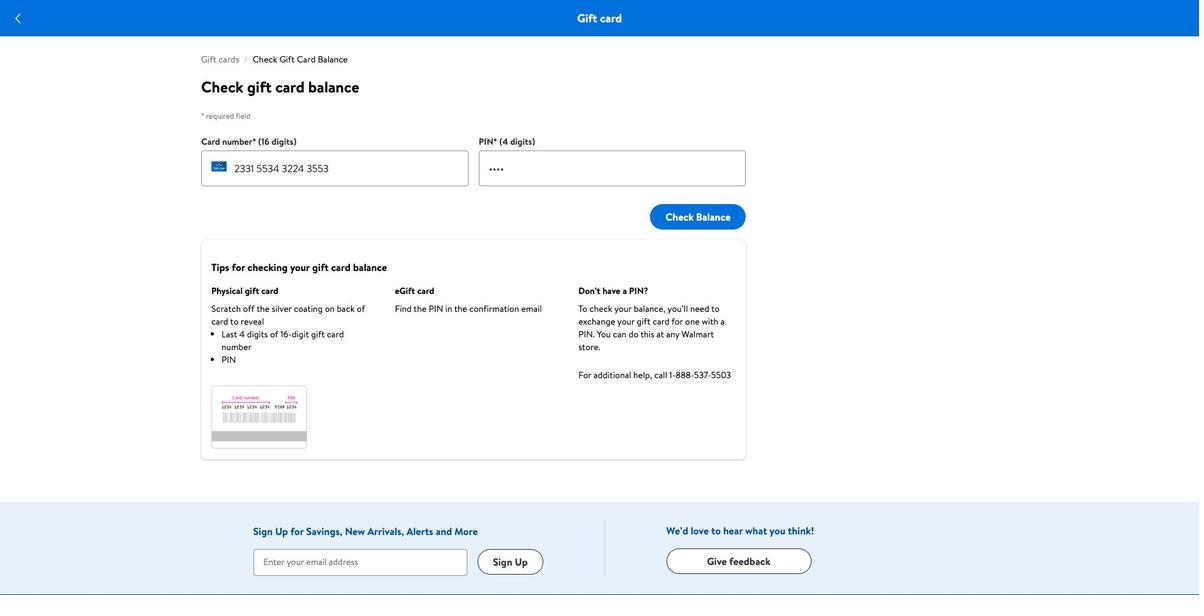 Task type: locate. For each thing, give the bounding box(es) containing it.
0 horizontal spatial digits)
[[272, 135, 296, 148]]

digits) right (16
[[272, 135, 296, 148]]

1 vertical spatial balance
[[696, 210, 731, 224]]

1 the from the left
[[257, 303, 270, 315]]

1 horizontal spatial sign
[[493, 556, 513, 570]]

tips for checking your gift card balance
[[211, 261, 387, 275]]

at
[[657, 328, 664, 341]]

field
[[236, 110, 251, 121]]

digits
[[247, 328, 268, 341]]

walmart
[[682, 328, 714, 341]]

0 vertical spatial balance
[[318, 53, 348, 66]]

the inside physical gift card scratch off the silver coating on back of card to reveal last 4 digits of 16-digit gift card number pin
[[257, 303, 270, 315]]

pin inside physical gift card scratch off the silver coating on back of card to reveal last 4 digits of 16-digit gift card number pin
[[222, 354, 236, 367]]

feedback
[[730, 555, 771, 569]]

give
[[707, 555, 727, 569]]

call
[[654, 369, 667, 382]]

to right love
[[711, 524, 721, 538]]

pin down last
[[222, 354, 236, 367]]

0 horizontal spatial pin
[[222, 354, 236, 367]]

physical
[[211, 285, 243, 298]]

1 vertical spatial sign
[[493, 556, 513, 570]]

your left this
[[617, 315, 635, 328]]

1 vertical spatial of
[[270, 328, 278, 341]]

silver
[[272, 303, 292, 315]]

sign
[[253, 525, 273, 539], [493, 556, 513, 570]]

0 vertical spatial up
[[275, 525, 288, 539]]

0 horizontal spatial the
[[257, 303, 270, 315]]

of
[[357, 303, 365, 315], [270, 328, 278, 341]]

give feedback
[[707, 555, 771, 569]]

to
[[579, 303, 587, 315]]

up for sign up
[[515, 556, 528, 570]]

digits) right (4
[[510, 135, 535, 148]]

with
[[702, 315, 719, 328]]

pin
[[429, 303, 443, 315], [222, 354, 236, 367]]

1 vertical spatial pin
[[222, 354, 236, 367]]

sign up button
[[478, 550, 543, 576]]

a
[[623, 285, 627, 298], [721, 315, 725, 328]]

sign up for savings, new arrivals, alerts and more
[[253, 525, 478, 539]]

the right find
[[414, 303, 427, 315]]

Card number* (16 digits) text field
[[201, 151, 469, 186]]

1 horizontal spatial a
[[721, 315, 725, 328]]

1 vertical spatial up
[[515, 556, 528, 570]]

the right in
[[454, 303, 467, 315]]

for
[[232, 261, 245, 275], [672, 315, 683, 328], [291, 525, 304, 539]]

2 horizontal spatial for
[[672, 315, 683, 328]]

0 vertical spatial check
[[253, 53, 277, 66]]

2 vertical spatial check
[[666, 210, 694, 224]]

your right 'checking'
[[290, 261, 310, 275]]

balance down check gift card balance link
[[308, 76, 359, 98]]

3 the from the left
[[454, 303, 467, 315]]

gift inside don't have a pin? to check your balance, you'll need to exchange your gift card for one with a pin. you can do this at any walmart store.
[[637, 315, 651, 328]]

of left 16-
[[270, 328, 278, 341]]

digits)
[[272, 135, 296, 148], [510, 135, 535, 148]]

gift up 'on'
[[312, 261, 329, 275]]

2 horizontal spatial the
[[454, 303, 467, 315]]

gift left at
[[637, 315, 651, 328]]

coating
[[294, 303, 323, 315]]

physical gift card: please enter the first 16 digits as gift card number, and the last 4 digits as pin. image
[[211, 386, 307, 450]]

4
[[239, 328, 245, 341]]

balance
[[318, 53, 348, 66], [696, 210, 731, 224]]

gift for gift card
[[577, 10, 597, 26]]

of right back
[[357, 303, 365, 315]]

check gift card balance link
[[253, 53, 348, 66]]

don't have a pin? to check your balance, you'll need to exchange your gift card for one with a pin. you can do this at any walmart store.
[[579, 285, 725, 354]]

up
[[275, 525, 288, 539], [515, 556, 528, 570]]

to inside physical gift card scratch off the silver coating on back of card to reveal last 4 digits of 16-digit gift card number pin
[[230, 315, 239, 328]]

gift
[[577, 10, 597, 26], [201, 53, 216, 66], [280, 53, 295, 66]]

number*
[[222, 135, 256, 148]]

back
[[337, 303, 355, 315]]

1 horizontal spatial card
[[297, 53, 316, 66]]

2 horizontal spatial check
[[666, 210, 694, 224]]

don't
[[579, 285, 601, 298]]

to
[[711, 303, 720, 315], [230, 315, 239, 328], [711, 524, 721, 538]]

a right have
[[623, 285, 627, 298]]

check gift card balance
[[201, 76, 359, 98]]

required
[[206, 110, 234, 121]]

for left savings,
[[291, 525, 304, 539]]

sign inside button
[[493, 556, 513, 570]]

1 vertical spatial check
[[201, 76, 243, 98]]

for left one
[[672, 315, 683, 328]]

check inside 'button'
[[666, 210, 694, 224]]

sign up
[[493, 556, 528, 570]]

card number* (16 digits)
[[201, 135, 296, 148]]

1 horizontal spatial for
[[291, 525, 304, 539]]

1 vertical spatial card
[[201, 135, 220, 148]]

1 horizontal spatial digits)
[[510, 135, 535, 148]]

1 horizontal spatial balance
[[696, 210, 731, 224]]

balance up back
[[353, 261, 387, 275]]

0 horizontal spatial card
[[201, 135, 220, 148]]

to right need at the bottom of the page
[[711, 303, 720, 315]]

card down *
[[201, 135, 220, 148]]

0 horizontal spatial for
[[232, 261, 245, 275]]

0 horizontal spatial up
[[275, 525, 288, 539]]

1 vertical spatial for
[[672, 315, 683, 328]]

0 vertical spatial balance
[[308, 76, 359, 98]]

additional
[[594, 369, 631, 382]]

the right off at the bottom of page
[[257, 303, 270, 315]]

up inside button
[[515, 556, 528, 570]]

card
[[297, 53, 316, 66], [201, 135, 220, 148]]

reveal
[[241, 315, 264, 328]]

check
[[253, 53, 277, 66], [201, 76, 243, 98], [666, 210, 694, 224]]

0 horizontal spatial gift
[[201, 53, 216, 66]]

find
[[395, 303, 412, 315]]

sign for sign up
[[493, 556, 513, 570]]

0 vertical spatial card
[[297, 53, 316, 66]]

check for check balance
[[666, 210, 694, 224]]

0 vertical spatial pin
[[429, 303, 443, 315]]

pin.
[[579, 328, 595, 341]]

1 digits) from the left
[[272, 135, 296, 148]]

a right with
[[721, 315, 725, 328]]

gift for gift cards / check gift card balance
[[201, 53, 216, 66]]

balance,
[[634, 303, 666, 315]]

you
[[597, 328, 611, 341]]

1 horizontal spatial check
[[253, 53, 277, 66]]

what
[[745, 524, 767, 538]]

more
[[455, 525, 478, 539]]

card up check gift card balance
[[297, 53, 316, 66]]

help,
[[634, 369, 652, 382]]

0 vertical spatial for
[[232, 261, 245, 275]]

(4
[[500, 135, 508, 148]]

love
[[691, 524, 709, 538]]

balance
[[308, 76, 359, 98], [353, 261, 387, 275]]

0 vertical spatial sign
[[253, 525, 273, 539]]

balance inside 'button'
[[696, 210, 731, 224]]

for right tips
[[232, 261, 245, 275]]

check
[[590, 303, 612, 315]]

0 horizontal spatial sign
[[253, 525, 273, 539]]

0 horizontal spatial check
[[201, 76, 243, 98]]

1 horizontal spatial the
[[414, 303, 427, 315]]

for additional help, call 1-888-537-5503
[[579, 369, 731, 382]]

*
[[201, 110, 204, 121]]

pin left in
[[429, 303, 443, 315]]

0 horizontal spatial a
[[623, 285, 627, 298]]

2 vertical spatial for
[[291, 525, 304, 539]]

gift
[[247, 76, 272, 98], [312, 261, 329, 275], [245, 285, 259, 298], [637, 315, 651, 328], [311, 328, 325, 341]]

gift down /
[[247, 76, 272, 98]]

digit
[[292, 328, 309, 341]]

16-
[[280, 328, 292, 341]]

0 vertical spatial of
[[357, 303, 365, 315]]

1 vertical spatial a
[[721, 315, 725, 328]]

to left 4
[[230, 315, 239, 328]]

think!
[[788, 524, 814, 538]]

1 horizontal spatial pin
[[429, 303, 443, 315]]

1 horizontal spatial up
[[515, 556, 528, 570]]

the
[[257, 303, 270, 315], [414, 303, 427, 315], [454, 303, 467, 315]]

sign for sign up for savings, new arrivals, alerts and more
[[253, 525, 273, 539]]

2 horizontal spatial gift
[[577, 10, 597, 26]]



Task type: vqa. For each thing, say whether or not it's contained in the screenshot.
SHOP NOW within the contact lenses LIST ITEM
no



Task type: describe. For each thing, give the bounding box(es) containing it.
physical gift card scratch off the silver coating on back of card to reveal last 4 digits of 16-digit gift card number pin
[[211, 285, 365, 367]]

1-
[[670, 369, 676, 382]]

one
[[685, 315, 700, 328]]

off
[[243, 303, 255, 315]]

have
[[603, 285, 621, 298]]

tips
[[211, 261, 229, 275]]

and
[[436, 525, 452, 539]]

we'd love to hear what you think!
[[666, 524, 814, 538]]

do
[[629, 328, 639, 341]]

egift card find the pin in the confirmation email
[[395, 285, 542, 315]]

0 horizontal spatial of
[[270, 328, 278, 341]]

/
[[244, 53, 248, 66]]

in
[[445, 303, 452, 315]]

email
[[521, 303, 542, 315]]

for
[[579, 369, 592, 382]]

up for sign up for savings, new arrivals, alerts and more
[[275, 525, 288, 539]]

gift cards link
[[201, 53, 239, 66]]

checking
[[248, 261, 288, 275]]

2 digits) from the left
[[510, 135, 535, 148]]

1 horizontal spatial of
[[357, 303, 365, 315]]

exchange
[[579, 315, 615, 328]]

for inside don't have a pin? to check your balance, you'll need to exchange your gift card for one with a pin. you can do this at any walmart store.
[[672, 315, 683, 328]]

you
[[770, 524, 786, 538]]

pin*
[[479, 135, 497, 148]]

check for check gift card balance
[[201, 76, 243, 98]]

gift cards / check gift card balance
[[201, 53, 348, 66]]

can
[[613, 328, 627, 341]]

Enter your email address field
[[253, 550, 467, 577]]

savings,
[[306, 525, 343, 539]]

pin?
[[629, 285, 648, 298]]

last
[[222, 328, 237, 341]]

(16
[[258, 135, 269, 148]]

scratch
[[211, 303, 241, 315]]

egift
[[395, 285, 415, 298]]

PIN* (4 digits) password field
[[479, 151, 746, 186]]

you'll
[[668, 303, 688, 315]]

gift card
[[577, 10, 622, 26]]

confirmation
[[469, 303, 519, 315]]

give feedback button
[[666, 549, 811, 575]]

* required field
[[201, 110, 251, 121]]

your down have
[[615, 303, 632, 315]]

5503
[[711, 369, 731, 382]]

to inside don't have a pin? to check your balance, you'll need to exchange your gift card for one with a pin. you can do this at any walmart store.
[[711, 303, 720, 315]]

need
[[690, 303, 709, 315]]

this
[[641, 328, 655, 341]]

gift up off at the bottom of page
[[245, 285, 259, 298]]

on
[[325, 303, 335, 315]]

537-
[[694, 369, 711, 382]]

888-
[[676, 369, 694, 382]]

back image
[[10, 11, 26, 26]]

0 horizontal spatial balance
[[318, 53, 348, 66]]

number
[[222, 341, 252, 354]]

card inside don't have a pin? to check your balance, you'll need to exchange your gift card for one with a pin. you can do this at any walmart store.
[[653, 315, 670, 328]]

1 vertical spatial balance
[[353, 261, 387, 275]]

cards
[[219, 53, 239, 66]]

alerts
[[407, 525, 433, 539]]

check balance
[[666, 210, 731, 224]]

card inside egift card find the pin in the confirmation email
[[417, 285, 434, 298]]

1 horizontal spatial gift
[[280, 53, 295, 66]]

we'd
[[666, 524, 688, 538]]

0 vertical spatial a
[[623, 285, 627, 298]]

check balance button
[[650, 204, 746, 230]]

gift right digit
[[311, 328, 325, 341]]

pin inside egift card find the pin in the confirmation email
[[429, 303, 443, 315]]

2 the from the left
[[414, 303, 427, 315]]

arrivals,
[[368, 525, 404, 539]]

hear
[[723, 524, 743, 538]]

pin* (4 digits)
[[479, 135, 535, 148]]

new
[[345, 525, 365, 539]]

store.
[[579, 341, 600, 354]]

any
[[666, 328, 680, 341]]



